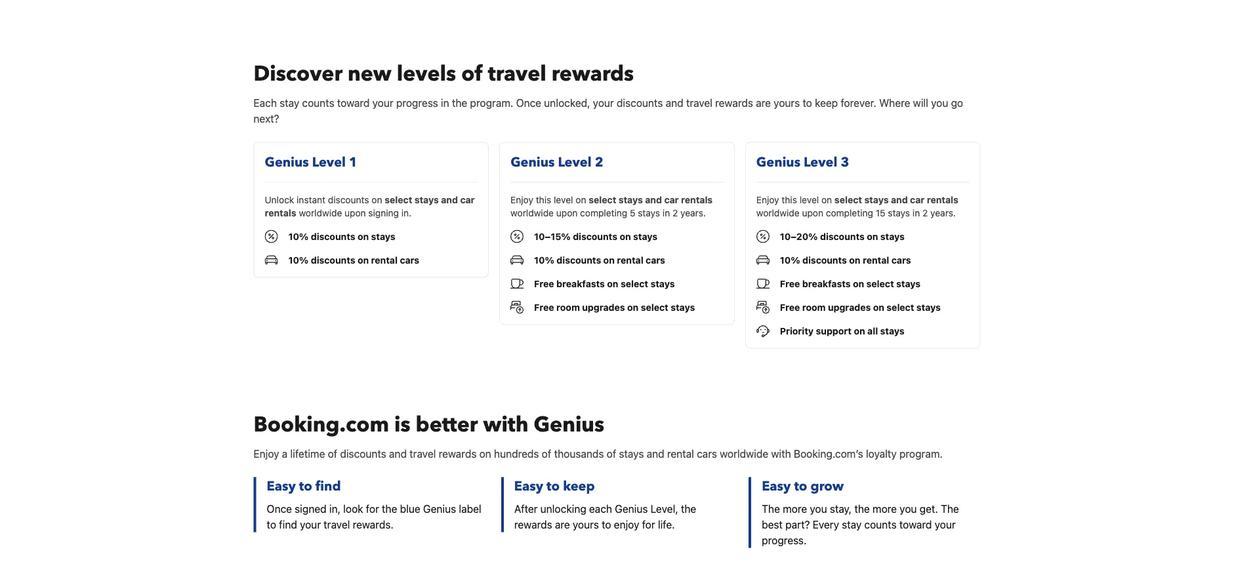Task type: locate. For each thing, give the bounding box(es) containing it.
2 the from the left
[[941, 503, 959, 515]]

2 this from the left
[[782, 194, 797, 205]]

years. right 15
[[931, 207, 956, 218]]

2 horizontal spatial level
[[804, 153, 838, 171]]

progress.
[[762, 534, 807, 547]]

0 horizontal spatial upon
[[345, 207, 366, 218]]

1 horizontal spatial once
[[516, 96, 541, 109]]

select inside select stays and car rentals
[[385, 194, 412, 205]]

level up enjoy this level on select stays and car rentals worldwide upon completing 5 stays in 2 years.
[[558, 153, 592, 171]]

0 horizontal spatial upgrades
[[582, 302, 625, 313]]

discounts
[[617, 96, 663, 109], [328, 194, 369, 205], [311, 231, 355, 242], [573, 231, 618, 242], [820, 231, 865, 242], [311, 255, 355, 265], [557, 255, 601, 265], [803, 255, 847, 265], [340, 447, 386, 460]]

0 horizontal spatial years.
[[681, 207, 706, 218]]

and inside select stays and car rentals
[[441, 194, 458, 205]]

1 car from the left
[[460, 194, 475, 205]]

are
[[756, 96, 771, 109], [555, 518, 570, 531]]

enjoy inside enjoy this level on select stays and car rentals worldwide upon completing 15 stays in 2 years.
[[756, 194, 779, 205]]

2 level from the left
[[800, 194, 819, 205]]

2 right 15
[[923, 207, 928, 218]]

level left 1
[[312, 153, 346, 171]]

1 breakfasts from the left
[[557, 278, 605, 289]]

level for 3
[[800, 194, 819, 205]]

this up 10–15%
[[536, 194, 551, 205]]

10% discounts on rental cars down 10–15% discounts on stays
[[534, 255, 665, 265]]

booking.com's
[[794, 447, 863, 460]]

years.
[[681, 207, 706, 218], [931, 207, 956, 218]]

for inside the once signed in, look for the blue genius label to find your travel rewards.
[[366, 503, 379, 515]]

in
[[441, 96, 449, 109], [663, 207, 670, 218], [913, 207, 920, 218]]

keep
[[815, 96, 838, 109], [563, 477, 595, 495]]

2 upgrades from the left
[[828, 302, 871, 313]]

breakfasts for 2
[[557, 278, 605, 289]]

more right 'stay,'
[[873, 503, 897, 515]]

completing inside enjoy this level on select stays and car rentals worldwide upon completing 15 stays in 2 years.
[[826, 207, 873, 218]]

10% for genius level 2
[[534, 255, 554, 265]]

yours inside 'after unlocking each genius level, the rewards are yours to enjoy for life.'
[[573, 518, 599, 531]]

upon up "10–20%"
[[802, 207, 824, 218]]

enjoy
[[511, 194, 533, 205], [756, 194, 779, 205], [254, 447, 279, 460]]

completing up 10–15% discounts on stays
[[580, 207, 627, 218]]

car inside enjoy this level on select stays and car rentals worldwide upon completing 15 stays in 2 years.
[[910, 194, 925, 205]]

1 vertical spatial toward
[[900, 518, 932, 531]]

1 upgrades from the left
[[582, 302, 625, 313]]

10% discounts on rental cars for genius level 2
[[534, 255, 665, 265]]

0 horizontal spatial rentals
[[265, 207, 296, 218]]

1 vertical spatial with
[[771, 447, 791, 460]]

unlock instant discounts on
[[265, 194, 385, 205]]

every
[[813, 518, 839, 531]]

and inside enjoy this level on select stays and car rentals worldwide upon completing 15 stays in 2 years.
[[891, 194, 908, 205]]

breakfasts up support
[[802, 278, 851, 289]]

the more you stay, the more you get. the best part? every stay counts toward your progress.
[[762, 503, 959, 547]]

in right 5 on the top right
[[663, 207, 670, 218]]

0 horizontal spatial once
[[267, 503, 292, 515]]

worldwide inside enjoy this level on select stays and car rentals worldwide upon completing 5 stays in 2 years.
[[511, 207, 554, 218]]

1 horizontal spatial completing
[[826, 207, 873, 218]]

2 upon from the left
[[556, 207, 578, 218]]

once inside the once signed in, look for the blue genius label to find your travel rewards.
[[267, 503, 292, 515]]

10–15%
[[534, 231, 571, 242]]

10% down "10–20%"
[[780, 255, 800, 265]]

2 car from the left
[[664, 194, 679, 205]]

0 horizontal spatial find
[[279, 518, 297, 531]]

your down 'get.'
[[935, 518, 956, 531]]

1 free room upgrades on select stays from the left
[[534, 302, 695, 313]]

a
[[282, 447, 288, 460]]

level down genius level 3
[[800, 194, 819, 205]]

the right the level,
[[681, 503, 696, 515]]

3
[[841, 153, 849, 171]]

0 vertical spatial find
[[316, 477, 341, 495]]

unlocking
[[541, 503, 586, 515]]

1 vertical spatial once
[[267, 503, 292, 515]]

upon up 10% discounts on stays
[[345, 207, 366, 218]]

levels
[[397, 59, 456, 88]]

3 upon from the left
[[802, 207, 824, 218]]

1 horizontal spatial level
[[558, 153, 592, 171]]

10–20%
[[780, 231, 818, 242]]

easy for easy to keep
[[514, 477, 543, 495]]

this inside enjoy this level on select stays and car rentals worldwide upon completing 15 stays in 2 years.
[[782, 194, 797, 205]]

0 vertical spatial toward
[[337, 96, 370, 109]]

1 completing from the left
[[580, 207, 627, 218]]

1 vertical spatial find
[[279, 518, 297, 531]]

and inside enjoy this level on select stays and car rentals worldwide upon completing 5 stays in 2 years.
[[645, 194, 662, 205]]

1 horizontal spatial toward
[[900, 518, 932, 531]]

1 vertical spatial yours
[[573, 518, 599, 531]]

1 10% discounts on rental cars from the left
[[288, 255, 419, 265]]

years. inside enjoy this level on select stays and car rentals worldwide upon completing 5 stays in 2 years.
[[681, 207, 706, 218]]

the inside each stay counts toward your progress in the program. once unlocked, your discounts and travel rewards are yours to keep forever. where will you go next?
[[452, 96, 467, 109]]

0 horizontal spatial level
[[312, 153, 346, 171]]

2 room from the left
[[802, 302, 826, 313]]

0 horizontal spatial the
[[762, 503, 780, 515]]

completing for genius level 2
[[580, 207, 627, 218]]

free breakfasts on select stays down 10–20% discounts on stays
[[780, 278, 921, 289]]

3 easy from the left
[[762, 477, 791, 495]]

worldwide inside enjoy this level on select stays and car rentals worldwide upon completing 15 stays in 2 years.
[[756, 207, 800, 218]]

10% discounts on stays
[[288, 231, 395, 242]]

program. inside each stay counts toward your progress in the program. once unlocked, your discounts and travel rewards are yours to keep forever. where will you go next?
[[470, 96, 513, 109]]

car for genius level 2
[[664, 194, 679, 205]]

keep left forever.
[[815, 96, 838, 109]]

2
[[595, 153, 603, 171], [673, 207, 678, 218], [923, 207, 928, 218]]

0 horizontal spatial program.
[[470, 96, 513, 109]]

the down discover new levels of travel rewards
[[452, 96, 467, 109]]

upon
[[345, 207, 366, 218], [556, 207, 578, 218], [802, 207, 824, 218]]

level for 2
[[554, 194, 573, 205]]

this inside enjoy this level on select stays and car rentals worldwide upon completing 5 stays in 2 years.
[[536, 194, 551, 205]]

yours
[[774, 96, 800, 109], [573, 518, 599, 531]]

car for genius level 3
[[910, 194, 925, 205]]

1 horizontal spatial more
[[873, 503, 897, 515]]

rentals inside enjoy this level on select stays and car rentals worldwide upon completing 5 stays in 2 years.
[[681, 194, 713, 205]]

program.
[[470, 96, 513, 109], [900, 447, 943, 460]]

with up easy to grow at the right
[[771, 447, 791, 460]]

program. right loyalty on the bottom right
[[900, 447, 943, 460]]

2 for genius level 3
[[923, 207, 928, 218]]

rental down 10–20% discounts on stays
[[863, 255, 889, 265]]

your
[[372, 96, 393, 109], [593, 96, 614, 109], [300, 518, 321, 531], [935, 518, 956, 531]]

0 horizontal spatial yours
[[573, 518, 599, 531]]

10% discounts on rental cars for genius level 1
[[288, 255, 419, 265]]

easy up best at the right bottom
[[762, 477, 791, 495]]

car
[[460, 194, 475, 205], [664, 194, 679, 205], [910, 194, 925, 205]]

enjoy inside enjoy this level on select stays and car rentals worldwide upon completing 5 stays in 2 years.
[[511, 194, 533, 205]]

program. down discover new levels of travel rewards
[[470, 96, 513, 109]]

0 vertical spatial yours
[[774, 96, 800, 109]]

stay inside each stay counts toward your progress in the program. once unlocked, your discounts and travel rewards are yours to keep forever. where will you go next?
[[280, 96, 299, 109]]

completing up 10–20% discounts on stays
[[826, 207, 873, 218]]

2 inside enjoy this level on select stays and car rentals worldwide upon completing 15 stays in 2 years.
[[923, 207, 928, 218]]

1 horizontal spatial for
[[642, 518, 655, 531]]

upon inside enjoy this level on select stays and car rentals worldwide upon completing 15 stays in 2 years.
[[802, 207, 824, 218]]

stay
[[280, 96, 299, 109], [842, 518, 862, 531]]

forever.
[[841, 96, 877, 109]]

yours down each
[[573, 518, 599, 531]]

signing
[[368, 207, 399, 218]]

2 horizontal spatial 2
[[923, 207, 928, 218]]

with up hundreds
[[483, 410, 529, 439]]

2 years. from the left
[[931, 207, 956, 218]]

1 horizontal spatial level
[[800, 194, 819, 205]]

toward
[[337, 96, 370, 109], [900, 518, 932, 531]]

upon for genius level 2
[[556, 207, 578, 218]]

stay right each
[[280, 96, 299, 109]]

keep up unlocking
[[563, 477, 595, 495]]

to down easy to find
[[267, 518, 276, 531]]

in for genius level 2
[[663, 207, 670, 218]]

easy
[[267, 477, 296, 495], [514, 477, 543, 495], [762, 477, 791, 495]]

1 horizontal spatial free room upgrades on select stays
[[780, 302, 941, 313]]

on
[[372, 194, 382, 205], [576, 194, 586, 205], [822, 194, 832, 205], [358, 231, 369, 242], [620, 231, 631, 242], [867, 231, 878, 242], [358, 255, 369, 265], [604, 255, 615, 265], [849, 255, 861, 265], [607, 278, 618, 289], [853, 278, 864, 289], [627, 302, 639, 313], [873, 302, 885, 313], [854, 325, 865, 336], [479, 447, 491, 460]]

2 up enjoy this level on select stays and car rentals worldwide upon completing 5 stays in 2 years.
[[595, 153, 603, 171]]

1 horizontal spatial breakfasts
[[802, 278, 851, 289]]

priority
[[780, 325, 814, 336]]

find
[[316, 477, 341, 495], [279, 518, 297, 531]]

rental
[[371, 255, 398, 265], [617, 255, 644, 265], [863, 255, 889, 265], [667, 447, 694, 460]]

breakfasts
[[557, 278, 605, 289], [802, 278, 851, 289]]

to left forever.
[[803, 96, 812, 109]]

0 vertical spatial are
[[756, 96, 771, 109]]

2 right 5 on the top right
[[673, 207, 678, 218]]

1 vertical spatial stay
[[842, 518, 862, 531]]

enjoy for genius level 3
[[756, 194, 779, 205]]

find down signed
[[279, 518, 297, 531]]

completing
[[580, 207, 627, 218], [826, 207, 873, 218]]

easy up the 'after'
[[514, 477, 543, 495]]

room for 3
[[802, 302, 826, 313]]

easy to keep
[[514, 477, 595, 495]]

1 vertical spatial for
[[642, 518, 655, 531]]

rentals
[[681, 194, 713, 205], [927, 194, 959, 205], [265, 207, 296, 218]]

10% discounts on rental cars for genius level 3
[[780, 255, 911, 265]]

once left signed
[[267, 503, 292, 515]]

10–20% discounts on stays
[[780, 231, 905, 242]]

once inside each stay counts toward your progress in the program. once unlocked, your discounts and travel rewards are yours to keep forever. where will you go next?
[[516, 96, 541, 109]]

0 horizontal spatial breakfasts
[[557, 278, 605, 289]]

1 horizontal spatial yours
[[774, 96, 800, 109]]

1 horizontal spatial the
[[941, 503, 959, 515]]

on inside enjoy this level on select stays and car rentals worldwide upon completing 5 stays in 2 years.
[[576, 194, 586, 205]]

2 free room upgrades on select stays from the left
[[780, 302, 941, 313]]

in inside enjoy this level on select stays and car rentals worldwide upon completing 5 stays in 2 years.
[[663, 207, 670, 218]]

the up best at the right bottom
[[762, 503, 780, 515]]

0 horizontal spatial easy
[[267, 477, 296, 495]]

discover
[[254, 59, 343, 88]]

2 horizontal spatial upon
[[802, 207, 824, 218]]

enjoy down genius level 3
[[756, 194, 779, 205]]

1 room from the left
[[557, 302, 580, 313]]

the right 'stay,'
[[855, 503, 870, 515]]

this
[[536, 194, 551, 205], [782, 194, 797, 205]]

0 vertical spatial stay
[[280, 96, 299, 109]]

0 horizontal spatial more
[[783, 503, 807, 515]]

0 vertical spatial with
[[483, 410, 529, 439]]

stays
[[415, 194, 439, 205], [619, 194, 643, 205], [865, 194, 889, 205], [638, 207, 660, 218], [888, 207, 910, 218], [371, 231, 395, 242], [633, 231, 658, 242], [881, 231, 905, 242], [651, 278, 675, 289], [896, 278, 921, 289], [671, 302, 695, 313], [917, 302, 941, 313], [880, 325, 905, 336], [619, 447, 644, 460]]

1 horizontal spatial upon
[[556, 207, 578, 218]]

1 the from the left
[[762, 503, 780, 515]]

with
[[483, 410, 529, 439], [771, 447, 791, 460]]

completing for genius level 3
[[826, 207, 873, 218]]

rentals for genius level 2
[[681, 194, 713, 205]]

1 horizontal spatial you
[[900, 503, 917, 515]]

2 horizontal spatial 10% discounts on rental cars
[[780, 255, 911, 265]]

10% discounts on rental cars down 10% discounts on stays
[[288, 255, 419, 265]]

the right 'get.'
[[941, 503, 959, 515]]

of right thousands
[[607, 447, 616, 460]]

breakfasts down 10–15% discounts on stays
[[557, 278, 605, 289]]

unlock
[[265, 194, 294, 205]]

0 horizontal spatial toward
[[337, 96, 370, 109]]

1 horizontal spatial counts
[[864, 518, 897, 531]]

you up the every
[[810, 503, 827, 515]]

1 vertical spatial program.
[[900, 447, 943, 460]]

0 horizontal spatial counts
[[302, 96, 334, 109]]

the left blue
[[382, 503, 397, 515]]

rentals inside enjoy this level on select stays and car rentals worldwide upon completing 15 stays in 2 years.
[[927, 194, 959, 205]]

0 horizontal spatial 10% discounts on rental cars
[[288, 255, 419, 265]]

level down the genius level 2
[[554, 194, 573, 205]]

enjoy this level on select stays and car rentals worldwide upon completing 5 stays in 2 years.
[[511, 194, 713, 218]]

level inside enjoy this level on select stays and car rentals worldwide upon completing 15 stays in 2 years.
[[800, 194, 819, 205]]

0 horizontal spatial completing
[[580, 207, 627, 218]]

10% down 10–15%
[[534, 255, 554, 265]]

0 horizontal spatial free room upgrades on select stays
[[534, 302, 695, 313]]

2 for genius level 2
[[673, 207, 678, 218]]

1 horizontal spatial this
[[782, 194, 797, 205]]

keep inside each stay counts toward your progress in the program. once unlocked, your discounts and travel rewards are yours to keep forever. where will you go next?
[[815, 96, 838, 109]]

0 horizontal spatial in
[[441, 96, 449, 109]]

free breakfasts on select stays
[[534, 278, 675, 289], [780, 278, 921, 289]]

you left 'get.'
[[900, 503, 917, 515]]

1 horizontal spatial 2
[[673, 207, 678, 218]]

1 vertical spatial counts
[[864, 518, 897, 531]]

easy down a
[[267, 477, 296, 495]]

2 horizontal spatial easy
[[762, 477, 791, 495]]

3 car from the left
[[910, 194, 925, 205]]

1 horizontal spatial program.
[[900, 447, 943, 460]]

rental down signing
[[371, 255, 398, 265]]

2 completing from the left
[[826, 207, 873, 218]]

0 horizontal spatial 2
[[595, 153, 603, 171]]

this for genius level 2
[[536, 194, 551, 205]]

2 horizontal spatial car
[[910, 194, 925, 205]]

1 level from the left
[[554, 194, 573, 205]]

1 years. from the left
[[681, 207, 706, 218]]

once
[[516, 96, 541, 109], [267, 503, 292, 515]]

0 horizontal spatial level
[[554, 194, 573, 205]]

counts
[[302, 96, 334, 109], [864, 518, 897, 531]]

upon for genius level 3
[[802, 207, 824, 218]]

counts down discover
[[302, 96, 334, 109]]

the inside 'after unlocking each genius level, the rewards are yours to enjoy for life.'
[[681, 503, 696, 515]]

2 horizontal spatial you
[[931, 96, 948, 109]]

upgrades
[[582, 302, 625, 313], [828, 302, 871, 313]]

1 vertical spatial are
[[555, 518, 570, 531]]

support
[[816, 325, 852, 336]]

your inside the once signed in, look for the blue genius label to find your travel rewards.
[[300, 518, 321, 531]]

in right 15
[[913, 207, 920, 218]]

10% for genius level 1
[[288, 255, 309, 265]]

2 10% discounts on rental cars from the left
[[534, 255, 665, 265]]

10% for genius level 3
[[780, 255, 800, 265]]

10% discounts on rental cars down 10–20% discounts on stays
[[780, 255, 911, 265]]

genius inside the once signed in, look for the blue genius label to find your travel rewards.
[[423, 503, 456, 515]]

2 horizontal spatial enjoy
[[756, 194, 779, 205]]

rewards inside 'after unlocking each genius level, the rewards are yours to enjoy for life.'
[[514, 518, 552, 531]]

worldwide
[[299, 207, 342, 218], [511, 207, 554, 218], [756, 207, 800, 218], [720, 447, 769, 460]]

enjoy left a
[[254, 447, 279, 460]]

0 horizontal spatial keep
[[563, 477, 595, 495]]

toward down new
[[337, 96, 370, 109]]

for left life.
[[642, 518, 655, 531]]

instant
[[297, 194, 325, 205]]

3 10% discounts on rental cars from the left
[[780, 255, 911, 265]]

1 easy from the left
[[267, 477, 296, 495]]

you
[[931, 96, 948, 109], [810, 503, 827, 515], [900, 503, 917, 515]]

more up part?
[[783, 503, 807, 515]]

level inside enjoy this level on select stays and car rentals worldwide upon completing 5 stays in 2 years.
[[554, 194, 573, 205]]

1 horizontal spatial years.
[[931, 207, 956, 218]]

3 level from the left
[[804, 153, 838, 171]]

to inside the once signed in, look for the blue genius label to find your travel rewards.
[[267, 518, 276, 531]]

more
[[783, 503, 807, 515], [873, 503, 897, 515]]

yours up genius level 3
[[774, 96, 800, 109]]

rental for 1
[[371, 255, 398, 265]]

part?
[[786, 518, 810, 531]]

the
[[452, 96, 467, 109], [382, 503, 397, 515], [681, 503, 696, 515], [855, 503, 870, 515]]

years. right 5 on the top right
[[681, 207, 706, 218]]

2 level from the left
[[558, 153, 592, 171]]

to
[[803, 96, 812, 109], [299, 477, 312, 495], [547, 477, 560, 495], [794, 477, 807, 495], [267, 518, 276, 531], [602, 518, 611, 531]]

1 horizontal spatial rentals
[[681, 194, 713, 205]]

1 free breakfasts on select stays from the left
[[534, 278, 675, 289]]

0 vertical spatial once
[[516, 96, 541, 109]]

1 horizontal spatial keep
[[815, 96, 838, 109]]

0 horizontal spatial room
[[557, 302, 580, 313]]

2 easy from the left
[[514, 477, 543, 495]]

years. for 2
[[681, 207, 706, 218]]

0 vertical spatial for
[[366, 503, 379, 515]]

2 inside enjoy this level on select stays and car rentals worldwide upon completing 5 stays in 2 years.
[[673, 207, 678, 218]]

level
[[312, 153, 346, 171], [558, 153, 592, 171], [804, 153, 838, 171]]

find up in,
[[316, 477, 341, 495]]

travel inside the once signed in, look for the blue genius label to find your travel rewards.
[[324, 518, 350, 531]]

the inside the once signed in, look for the blue genius label to find your travel rewards.
[[382, 503, 397, 515]]

0 horizontal spatial with
[[483, 410, 529, 439]]

years. inside enjoy this level on select stays and car rentals worldwide upon completing 15 stays in 2 years.
[[931, 207, 956, 218]]

upgrades for 2
[[582, 302, 625, 313]]

for
[[366, 503, 379, 515], [642, 518, 655, 531]]

free breakfasts on select stays down 10–15% discounts on stays
[[534, 278, 675, 289]]

10% down 10% discounts on stays
[[288, 255, 309, 265]]

1 level from the left
[[312, 153, 346, 171]]

1 horizontal spatial are
[[756, 96, 771, 109]]

rentals inside select stays and car rentals
[[265, 207, 296, 218]]

on inside enjoy this level on select stays and car rentals worldwide upon completing 15 stays in 2 years.
[[822, 194, 832, 205]]

to inside 'after unlocking each genius level, the rewards are yours to enjoy for life.'
[[602, 518, 611, 531]]

car inside enjoy this level on select stays and car rentals worldwide upon completing 5 stays in 2 years.
[[664, 194, 679, 205]]

0 horizontal spatial this
[[536, 194, 551, 205]]

0 horizontal spatial free breakfasts on select stays
[[534, 278, 675, 289]]

0 horizontal spatial are
[[555, 518, 570, 531]]

all
[[868, 325, 878, 336]]

the
[[762, 503, 780, 515], [941, 503, 959, 515]]

level for 1
[[312, 153, 346, 171]]

2 free breakfasts on select stays from the left
[[780, 278, 921, 289]]

in right progress on the left top of the page
[[441, 96, 449, 109]]

2 breakfasts from the left
[[802, 278, 851, 289]]

0 horizontal spatial for
[[366, 503, 379, 515]]

counts right the every
[[864, 518, 897, 531]]

cars
[[400, 255, 419, 265], [646, 255, 665, 265], [892, 255, 911, 265], [697, 447, 717, 460]]

5
[[630, 207, 636, 218]]

1 horizontal spatial room
[[802, 302, 826, 313]]

1 vertical spatial keep
[[563, 477, 595, 495]]

after
[[514, 503, 538, 515]]

in.
[[401, 207, 412, 218]]

2 horizontal spatial rentals
[[927, 194, 959, 205]]

1 horizontal spatial car
[[664, 194, 679, 205]]

1 horizontal spatial 10% discounts on rental cars
[[534, 255, 665, 265]]

1 horizontal spatial enjoy
[[511, 194, 533, 205]]

once left unlocked,
[[516, 96, 541, 109]]

level left "3" on the right top of page
[[804, 153, 838, 171]]

free
[[534, 278, 554, 289], [780, 278, 800, 289], [534, 302, 554, 313], [780, 302, 800, 313]]

this up "10–20%"
[[782, 194, 797, 205]]

rewards inside each stay counts toward your progress in the program. once unlocked, your discounts and travel rewards are yours to keep forever. where will you go next?
[[715, 96, 753, 109]]

1 horizontal spatial stay
[[842, 518, 862, 531]]

toward down 'get.'
[[900, 518, 932, 531]]

1 horizontal spatial upgrades
[[828, 302, 871, 313]]

upon up 10–15%
[[556, 207, 578, 218]]

1 this from the left
[[536, 194, 551, 205]]

counts inside the more you stay, the more you get. the best part? every stay counts toward your progress.
[[864, 518, 897, 531]]

1 horizontal spatial in
[[663, 207, 670, 218]]

0 vertical spatial counts
[[302, 96, 334, 109]]

your down signed
[[300, 518, 321, 531]]

2 horizontal spatial in
[[913, 207, 920, 218]]

0 horizontal spatial car
[[460, 194, 475, 205]]

for up 'rewards.'
[[366, 503, 379, 515]]

to down each
[[602, 518, 611, 531]]

0 horizontal spatial stay
[[280, 96, 299, 109]]

0 vertical spatial program.
[[470, 96, 513, 109]]

1 horizontal spatial easy
[[514, 477, 543, 495]]

the inside the more you stay, the more you get. the best part? every stay counts toward your progress.
[[855, 503, 870, 515]]

0 vertical spatial keep
[[815, 96, 838, 109]]

car inside select stays and car rentals
[[460, 194, 475, 205]]

completing inside enjoy this level on select stays and car rentals worldwide upon completing 5 stays in 2 years.
[[580, 207, 627, 218]]

upon inside enjoy this level on select stays and car rentals worldwide upon completing 5 stays in 2 years.
[[556, 207, 578, 218]]

free room upgrades on select stays
[[534, 302, 695, 313], [780, 302, 941, 313]]

select
[[385, 194, 412, 205], [589, 194, 616, 205], [835, 194, 862, 205], [621, 278, 648, 289], [867, 278, 894, 289], [641, 302, 669, 313], [887, 302, 914, 313]]

stay down 'stay,'
[[842, 518, 862, 531]]

enjoy a lifetime of discounts and travel rewards on hundreds of thousands of stays and rental cars worldwide with booking.com's loyalty program.
[[254, 447, 943, 460]]

rental down 10–15% discounts on stays
[[617, 255, 644, 265]]

1 horizontal spatial free breakfasts on select stays
[[780, 278, 921, 289]]

your inside the more you stay, the more you get. the best part? every stay counts toward your progress.
[[935, 518, 956, 531]]

enjoy down the genius level 2
[[511, 194, 533, 205]]

rental for 2
[[617, 255, 644, 265]]

you left "go"
[[931, 96, 948, 109]]

life.
[[658, 518, 675, 531]]

in inside enjoy this level on select stays and car rentals worldwide upon completing 15 stays in 2 years.
[[913, 207, 920, 218]]



Task type: describe. For each thing, give the bounding box(es) containing it.
easy to grow
[[762, 477, 844, 495]]

where
[[879, 96, 911, 109]]

get.
[[920, 503, 938, 515]]

for inside 'after unlocking each genius level, the rewards are yours to enjoy for life.'
[[642, 518, 655, 531]]

next?
[[254, 112, 279, 125]]

find inside the once signed in, look for the blue genius label to find your travel rewards.
[[279, 518, 297, 531]]

free room upgrades on select stays for 2
[[534, 302, 695, 313]]

this for genius level 3
[[782, 194, 797, 205]]

toward inside the more you stay, the more you get. the best part? every stay counts toward your progress.
[[900, 518, 932, 531]]

10% down the instant
[[288, 231, 309, 242]]

blue
[[400, 503, 420, 515]]

is
[[394, 410, 411, 439]]

booking.com
[[254, 410, 389, 439]]

level,
[[651, 503, 678, 515]]

each
[[254, 96, 277, 109]]

once signed in, look for the blue genius label to find your travel rewards.
[[267, 503, 481, 531]]

upgrades for 3
[[828, 302, 871, 313]]

easy to find
[[267, 477, 341, 495]]

look
[[343, 503, 363, 515]]

genius level 1
[[265, 153, 358, 171]]

to left grow
[[794, 477, 807, 495]]

enjoy
[[614, 518, 639, 531]]

discover new levels of travel rewards
[[254, 59, 634, 88]]

are inside each stay counts toward your progress in the program. once unlocked, your discounts and travel rewards are yours to keep forever. where will you go next?
[[756, 96, 771, 109]]

easy for easy to find
[[267, 477, 296, 495]]

select inside enjoy this level on select stays and car rentals worldwide upon completing 15 stays in 2 years.
[[835, 194, 862, 205]]

breakfasts for 3
[[802, 278, 851, 289]]

unlocked,
[[544, 96, 590, 109]]

1 horizontal spatial with
[[771, 447, 791, 460]]

easy for easy to grow
[[762, 477, 791, 495]]

rental for 3
[[863, 255, 889, 265]]

genius level 3
[[756, 153, 849, 171]]

1
[[349, 153, 358, 171]]

in inside each stay counts toward your progress in the program. once unlocked, your discounts and travel rewards are yours to keep forever. where will you go next?
[[441, 96, 449, 109]]

stays inside select stays and car rentals
[[415, 194, 439, 205]]

1 horizontal spatial find
[[316, 477, 341, 495]]

10–15% discounts on stays
[[534, 231, 658, 242]]

of right lifetime
[[328, 447, 337, 460]]

best
[[762, 518, 783, 531]]

15
[[876, 207, 886, 218]]

free breakfasts on select stays for genius level 2
[[534, 278, 675, 289]]

each stay counts toward your progress in the program. once unlocked, your discounts and travel rewards are yours to keep forever. where will you go next?
[[254, 96, 963, 125]]

room for 2
[[557, 302, 580, 313]]

cars for genius level 3
[[892, 255, 911, 265]]

yours inside each stay counts toward your progress in the program. once unlocked, your discounts and travel rewards are yours to keep forever. where will you go next?
[[774, 96, 800, 109]]

your down new
[[372, 96, 393, 109]]

rental up the level,
[[667, 447, 694, 460]]

your right unlocked,
[[593, 96, 614, 109]]

toward inside each stay counts toward your progress in the program. once unlocked, your discounts and travel rewards are yours to keep forever. where will you go next?
[[337, 96, 370, 109]]

2 more from the left
[[873, 503, 897, 515]]

priority support on all stays
[[780, 325, 905, 336]]

years. for 3
[[931, 207, 956, 218]]

0 horizontal spatial you
[[810, 503, 827, 515]]

new
[[348, 59, 392, 88]]

1 more from the left
[[783, 503, 807, 515]]

travel inside each stay counts toward your progress in the program. once unlocked, your discounts and travel rewards are yours to keep forever. where will you go next?
[[686, 96, 713, 109]]

you inside each stay counts toward your progress in the program. once unlocked, your discounts and travel rewards are yours to keep forever. where will you go next?
[[931, 96, 948, 109]]

progress
[[396, 96, 438, 109]]

rewards.
[[353, 518, 394, 531]]

after unlocking each genius level, the rewards are yours to enjoy for life.
[[514, 503, 696, 531]]

cars for genius level 1
[[400, 255, 419, 265]]

stay inside the more you stay, the more you get. the best part? every stay counts toward your progress.
[[842, 518, 862, 531]]

discounts inside each stay counts toward your progress in the program. once unlocked, your discounts and travel rewards are yours to keep forever. where will you go next?
[[617, 96, 663, 109]]

go
[[951, 96, 963, 109]]

in,
[[329, 503, 341, 515]]

stay,
[[830, 503, 852, 515]]

enjoy this level on select stays and car rentals worldwide upon completing 15 stays in 2 years.
[[756, 194, 959, 218]]

signed
[[295, 503, 327, 515]]

and inside each stay counts toward your progress in the program. once unlocked, your discounts and travel rewards are yours to keep forever. where will you go next?
[[666, 96, 684, 109]]

of right hundreds
[[542, 447, 551, 460]]

select stays and car rentals
[[265, 194, 475, 218]]

rentals for genius level 3
[[927, 194, 959, 205]]

better
[[416, 410, 478, 439]]

will
[[913, 96, 928, 109]]

worldwide upon signing in.
[[296, 207, 412, 218]]

hundreds
[[494, 447, 539, 460]]

thousands
[[554, 447, 604, 460]]

level for 2
[[558, 153, 592, 171]]

counts inside each stay counts toward your progress in the program. once unlocked, your discounts and travel rewards are yours to keep forever. where will you go next?
[[302, 96, 334, 109]]

to inside each stay counts toward your progress in the program. once unlocked, your discounts and travel rewards are yours to keep forever. where will you go next?
[[803, 96, 812, 109]]

of right levels
[[461, 59, 483, 88]]

booking.com is better with genius
[[254, 410, 604, 439]]

level for 3
[[804, 153, 838, 171]]

1 upon from the left
[[345, 207, 366, 218]]

select inside enjoy this level on select stays and car rentals worldwide upon completing 5 stays in 2 years.
[[589, 194, 616, 205]]

each
[[589, 503, 612, 515]]

0 horizontal spatial enjoy
[[254, 447, 279, 460]]

enjoy for genius level 2
[[511, 194, 533, 205]]

to up signed
[[299, 477, 312, 495]]

free breakfasts on select stays for genius level 3
[[780, 278, 921, 289]]

genius inside 'after unlocking each genius level, the rewards are yours to enjoy for life.'
[[615, 503, 648, 515]]

to up unlocking
[[547, 477, 560, 495]]

grow
[[811, 477, 844, 495]]

lifetime
[[290, 447, 325, 460]]

genius level 2
[[511, 153, 603, 171]]

free room upgrades on select stays for 3
[[780, 302, 941, 313]]

are inside 'after unlocking each genius level, the rewards are yours to enjoy for life.'
[[555, 518, 570, 531]]

label
[[459, 503, 481, 515]]

loyalty
[[866, 447, 897, 460]]

cars for genius level 2
[[646, 255, 665, 265]]

in for genius level 3
[[913, 207, 920, 218]]



Task type: vqa. For each thing, say whether or not it's contained in the screenshot.
the Every
yes



